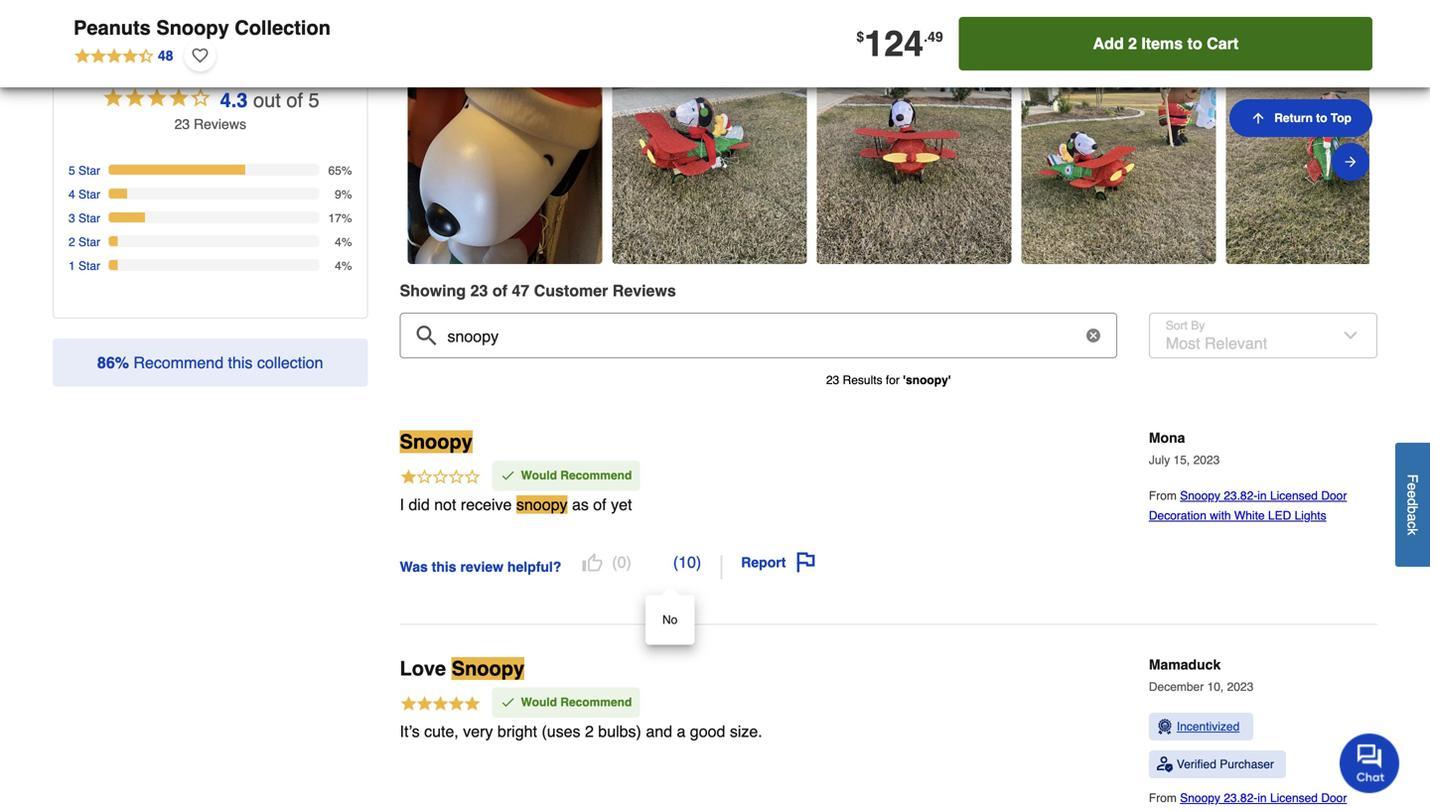 Task type: locate. For each thing, give the bounding box(es) containing it.
review right the customer in the left top of the page
[[613, 282, 667, 300]]

in down purchaser on the bottom
[[1258, 792, 1267, 806]]

1 vertical spatial door
[[1321, 792, 1347, 806]]

) left report
[[696, 553, 701, 572]]

1 would recommend from the top
[[521, 469, 632, 483]]

1 vertical spatial this
[[432, 559, 456, 575]]

from for snoopy 23.82-in licensed door
[[1149, 792, 1180, 806]]

0 vertical spatial licensed
[[1270, 489, 1318, 503]]

this left collection
[[228, 354, 253, 372]]

(uses
[[542, 722, 581, 741]]

1 horizontal spatial )
[[696, 553, 701, 572]]

1 horizontal spatial snoopy
[[906, 374, 948, 388]]

in up 'white'
[[1258, 489, 1267, 503]]

of left 47
[[492, 282, 507, 300]]

would recommend
[[521, 469, 632, 483], [521, 696, 632, 710]]

1 horizontal spatial of
[[492, 282, 507, 300]]

2 would recommend from the top
[[521, 696, 632, 710]]

$
[[856, 29, 864, 45]]

2023
[[1193, 454, 1220, 468], [1227, 681, 1254, 694]]

4.4 stars image
[[73, 44, 174, 66]]

of inside 4.3 out of 5 23 review s
[[286, 89, 303, 112]]

peanuts
[[73, 16, 151, 39]]

did
[[409, 496, 430, 514]]

5 stars image
[[400, 695, 481, 715]]

1 vertical spatial 2023
[[1227, 681, 1254, 694]]

snoopy up 1 star image
[[400, 431, 473, 454]]

3 uploaded image image from the left
[[817, 157, 1012, 177]]

1 ( from the left
[[612, 553, 617, 572]]

4.3 stars image
[[101, 86, 212, 114]]

1 vertical spatial would recommend
[[521, 696, 632, 710]]

86
[[97, 354, 115, 372]]

1 would from the top
[[521, 469, 557, 483]]

3 star from the top
[[78, 212, 100, 226]]

23.82- up 'white'
[[1224, 489, 1258, 503]]

a right and
[[677, 722, 686, 741]]

1 vertical spatial snoopy
[[516, 496, 568, 514]]

(
[[612, 553, 617, 572], [673, 553, 678, 572]]

( right the thumb up icon
[[612, 553, 617, 572]]

2
[[1128, 34, 1137, 53], [69, 236, 75, 250], [585, 722, 594, 741]]

star up "4 star"
[[78, 164, 100, 178]]

top
[[1331, 111, 1352, 125]]

1 vertical spatial in
[[1258, 792, 1267, 806]]

e up d
[[1405, 483, 1421, 491]]

10,
[[1207, 681, 1224, 694]]

2 right add
[[1128, 34, 1137, 53]]

2 from from the top
[[1149, 792, 1180, 806]]

65%
[[328, 164, 352, 178]]

1 23.82- from the top
[[1224, 489, 1258, 503]]

recommend right % on the top left of page
[[133, 354, 224, 372]]

10
[[678, 553, 696, 572]]

s inside 4.3 out of 5 23 review s
[[239, 116, 246, 132]]

from for snoopy 23.82-in licensed door decoration with white led lights
[[1149, 489, 1180, 503]]

1 vertical spatial s
[[667, 282, 676, 300]]

23 inside 4.3 out of 5 23 review s
[[174, 116, 190, 132]]

2 licensed from the top
[[1270, 792, 1318, 806]]

1 vertical spatial 4%
[[335, 259, 352, 273]]

23.82- inside snoopy 23.82-in licensed door decoration with white led lights
[[1224, 489, 1258, 503]]

snoopy right for
[[906, 374, 948, 388]]

0 horizontal spatial )
[[626, 553, 631, 572]]

it's cute, very bright (uses 2 bulbs) and a good size.
[[400, 722, 763, 741]]

chat invite button image
[[1340, 733, 1400, 794]]

23
[[174, 116, 190, 132], [470, 282, 488, 300], [826, 374, 839, 388]]

would recommend for it's cute, very bright (uses 2 bulbs) and a good size.
[[521, 696, 632, 710]]

of right as at left
[[593, 496, 606, 514]]

1 ) from the left
[[626, 553, 631, 572]]

23.82-
[[1224, 489, 1258, 503], [1224, 792, 1258, 806]]

2023 for mamaduck
[[1227, 681, 1254, 694]]

0 horizontal spatial this
[[228, 354, 253, 372]]

3 star
[[69, 212, 100, 226]]

collection
[[257, 354, 323, 372]]

review down 4.3
[[194, 116, 239, 132]]

recommend up as at left
[[560, 469, 632, 483]]

snoopy down verified
[[1180, 792, 1221, 806]]

0 horizontal spatial review
[[194, 116, 239, 132]]

star for 4 star
[[78, 188, 100, 202]]

1 vertical spatial would
[[521, 696, 557, 710]]

in
[[1258, 489, 1267, 503], [1258, 792, 1267, 806]]

licensed down purchaser on the bottom
[[1270, 792, 1318, 806]]

bright
[[498, 722, 537, 741]]

would recommend up as at left
[[521, 469, 632, 483]]

door for snoopy 23.82-in licensed door decoration with white led lights
[[1321, 489, 1347, 503]]

0 horizontal spatial snoopy
[[516, 496, 568, 514]]

23 left results
[[826, 374, 839, 388]]

1 horizontal spatial 2
[[585, 722, 594, 741]]

0 vertical spatial to
[[1188, 34, 1203, 53]]

2023 right 15,
[[1193, 454, 1220, 468]]

1 vertical spatial recommend
[[560, 469, 632, 483]]

would recommend for i did not receive
[[521, 469, 632, 483]]

e up b
[[1405, 491, 1421, 498]]

items
[[1142, 34, 1183, 53]]

0 vertical spatial snoopy
[[906, 374, 948, 388]]

licensed inside snoopy 23.82-in licensed door decoration with white led lights
[[1270, 489, 1318, 503]]

of for 47
[[492, 282, 507, 300]]

1 star image
[[400, 468, 481, 488]]

snoopy inside snoopy 23.82-in licensed door decoration with white led lights
[[1180, 489, 1221, 503]]

results
[[843, 374, 883, 388]]

very
[[463, 722, 493, 741]]

would for i did not receive
[[521, 469, 557, 483]]

door inside 'snoopy 23.82-in licensed door'
[[1321, 792, 1347, 806]]

of for 5
[[286, 89, 303, 112]]

2 e from the top
[[1405, 491, 1421, 498]]

from
[[1149, 489, 1180, 503], [1149, 792, 1180, 806]]

star right the 1
[[78, 259, 100, 273]]

1 vertical spatial 23
[[470, 282, 488, 300]]

star right 4 at top left
[[78, 188, 100, 202]]

flag image
[[796, 553, 816, 573]]

1 vertical spatial from
[[1149, 792, 1180, 806]]

would right checkmark icon
[[521, 469, 557, 483]]

to left top at the top right
[[1316, 111, 1327, 125]]

snoopy up with
[[1180, 489, 1221, 503]]

e
[[1405, 483, 1421, 491], [1405, 491, 1421, 498]]

s
[[239, 116, 246, 132], [667, 282, 676, 300]]

2 4% from the top
[[335, 259, 352, 273]]

0 horizontal spatial s
[[239, 116, 246, 132]]

2 23.82- from the top
[[1224, 792, 1258, 806]]

1 vertical spatial to
[[1316, 111, 1327, 125]]

from down verified purchaser icon
[[1149, 792, 1180, 806]]

4% for 2 star
[[335, 236, 352, 250]]

door for snoopy 23.82-in licensed door
[[1321, 792, 1347, 806]]

9%
[[335, 188, 352, 202]]

snoopy for snoopy 23.82-in licensed door
[[1180, 792, 1221, 806]]

0 horizontal spatial to
[[1188, 34, 1203, 53]]

to inside button
[[1188, 34, 1203, 53]]

23.82- inside 'snoopy 23.82-in licensed door'
[[1224, 792, 1258, 806]]

licensed
[[1270, 489, 1318, 503], [1270, 792, 1318, 806]]

0 vertical spatial 2023
[[1193, 454, 1220, 468]]

1 horizontal spatial 5
[[308, 89, 319, 112]]

i
[[400, 496, 404, 514]]

1 horizontal spatial '
[[948, 374, 951, 388]]

1 vertical spatial 2
[[69, 236, 75, 250]]

cart
[[1207, 34, 1239, 53]]

star right 3
[[78, 212, 100, 226]]

0 vertical spatial from
[[1149, 489, 1180, 503]]

2023 for mona
[[1193, 454, 1220, 468]]

licensed up led on the right bottom
[[1270, 489, 1318, 503]]

1 horizontal spatial to
[[1316, 111, 1327, 125]]

door inside snoopy 23.82-in licensed door decoration with white led lights
[[1321, 489, 1347, 503]]

5
[[308, 89, 319, 112], [69, 164, 75, 178]]

1 horizontal spatial 2023
[[1227, 681, 1254, 694]]

this right was
[[432, 559, 456, 575]]

in inside 'snoopy 23.82-in licensed door'
[[1258, 792, 1267, 806]]

s up search reviews text field
[[667, 282, 676, 300]]

0 horizontal spatial 23
[[174, 116, 190, 132]]

1 licensed from the top
[[1270, 489, 1318, 503]]

2023 right 10,
[[1227, 681, 1254, 694]]

1 vertical spatial licensed
[[1270, 792, 1318, 806]]

of right out
[[286, 89, 303, 112]]

yet
[[611, 496, 632, 514]]

not
[[434, 496, 456, 514]]

1 horizontal spatial s
[[667, 282, 676, 300]]

1 horizontal spatial (
[[673, 553, 678, 572]]

c
[[1405, 522, 1421, 528]]

0 vertical spatial in
[[1258, 489, 1267, 503]]

0 vertical spatial s
[[239, 116, 246, 132]]

licensed inside 'snoopy 23.82-in licensed door'
[[1270, 792, 1318, 806]]

0 vertical spatial would recommend
[[521, 469, 632, 483]]

1 ' from the left
[[903, 374, 906, 388]]

recommend up it's cute, very bright (uses 2 bulbs) and a good size. on the bottom of page
[[560, 696, 632, 710]]

reviews element
[[53, 0, 1378, 30]]

this
[[228, 354, 253, 372], [432, 559, 456, 575]]

1 horizontal spatial a
[[1405, 514, 1421, 522]]

1 star from the top
[[78, 164, 100, 178]]

( 0 )
[[612, 553, 631, 572]]

1 horizontal spatial 23
[[470, 282, 488, 300]]

from up decoration at the right of page
[[1149, 489, 1180, 503]]

snoopy 23.82-in licensed door link
[[1149, 792, 1347, 807]]

to left cart
[[1188, 34, 1203, 53]]

( right 0
[[673, 553, 678, 572]]

s down 4.3
[[239, 116, 246, 132]]

verified
[[1177, 758, 1217, 772]]

1 vertical spatial a
[[677, 722, 686, 741]]

4 star from the top
[[78, 236, 100, 250]]

1 in from the top
[[1258, 489, 1267, 503]]

%
[[115, 354, 129, 372]]

23 left 47
[[470, 282, 488, 300]]

4%
[[335, 236, 352, 250], [335, 259, 352, 273]]

snoopy left as at left
[[516, 496, 568, 514]]

would right checkmark image
[[521, 696, 557, 710]]

mona july 15, 2023
[[1149, 430, 1220, 468]]

review inside 4.3 out of 5 23 review s
[[194, 116, 239, 132]]

0 vertical spatial 23.82-
[[1224, 489, 1258, 503]]

arrow up image
[[1251, 110, 1267, 126]]

2 ( from the left
[[673, 553, 678, 572]]

door
[[1321, 489, 1347, 503], [1321, 792, 1347, 806]]

in for snoopy 23.82-in licensed door
[[1258, 792, 1267, 806]]

2 vertical spatial 23
[[826, 374, 839, 388]]

0 vertical spatial 5
[[308, 89, 319, 112]]

a up k at the right bottom of the page
[[1405, 514, 1421, 522]]

it's
[[400, 722, 420, 741]]

mamaduck
[[1149, 657, 1221, 673]]

1 horizontal spatial review
[[613, 282, 667, 300]]

0 vertical spatial 23
[[174, 116, 190, 132]]

0 vertical spatial review
[[194, 116, 239, 132]]

0 vertical spatial of
[[286, 89, 303, 112]]

2 ) from the left
[[696, 553, 701, 572]]

f e e d b a c k
[[1405, 474, 1421, 535]]

would
[[521, 469, 557, 483], [521, 696, 557, 710]]

'
[[903, 374, 906, 388], [948, 374, 951, 388]]

recommend for it's cute, very bright (uses 2 bulbs) and a good size.
[[560, 696, 632, 710]]

return
[[1275, 111, 1313, 125]]

return to top
[[1275, 111, 1352, 125]]

snoopy 23.82-in licensed door
[[1149, 792, 1347, 807]]

uploaded image image
[[408, 157, 602, 177], [612, 157, 807, 177], [817, 157, 1012, 177], [1022, 157, 1216, 177], [1226, 157, 1421, 177]]

snoopy 23.82-in licensed door decoration with white led lights
[[1149, 489, 1347, 523]]

0 vertical spatial recommend
[[133, 354, 224, 372]]

2 in from the top
[[1258, 792, 1267, 806]]

1 vertical spatial 5
[[69, 164, 75, 178]]

23 down the 4.3 stars image at the top left
[[174, 116, 190, 132]]

5 up 4 at top left
[[69, 164, 75, 178]]

star for 3 star
[[78, 212, 100, 226]]

( for 0
[[612, 553, 617, 572]]

23.82- down purchaser on the bottom
[[1224, 792, 1258, 806]]

verified purchaser icon image
[[1157, 757, 1173, 773]]

2 horizontal spatial of
[[593, 496, 606, 514]]

snoopy 23.82-in licensed door decoration with white led lights link
[[1149, 489, 1347, 523]]

snoopy inside 'snoopy 23.82-in licensed door'
[[1180, 792, 1221, 806]]

5 right out
[[308, 89, 319, 112]]

f
[[1405, 474, 1421, 483]]

1 vertical spatial of
[[492, 282, 507, 300]]

1 e from the top
[[1405, 483, 1421, 491]]

0 vertical spatial would
[[521, 469, 557, 483]]

heart outline image
[[192, 45, 208, 67]]

1 uploaded image image from the left
[[408, 157, 602, 177]]

0 horizontal spatial 2023
[[1193, 454, 1220, 468]]

snoopy
[[156, 16, 229, 39], [400, 431, 473, 454], [1180, 489, 1221, 503], [452, 658, 524, 681], [1180, 792, 1221, 806]]

Search reviews text field
[[408, 313, 1109, 347]]

add
[[1093, 34, 1124, 53]]

with
[[1210, 509, 1231, 523]]

1 from from the top
[[1149, 489, 1180, 503]]

2 would from the top
[[521, 696, 557, 710]]

2023 inside mamaduck december 10, 2023
[[1227, 681, 1254, 694]]

0 horizontal spatial '
[[903, 374, 906, 388]]

1 4% from the top
[[335, 236, 352, 250]]

0 horizontal spatial of
[[286, 89, 303, 112]]

review
[[194, 116, 239, 132], [613, 282, 667, 300]]

2023 inside "mona july 15, 2023"
[[1193, 454, 1220, 468]]

1 door from the top
[[1321, 489, 1347, 503]]

2 inside button
[[1128, 34, 1137, 53]]

17%
[[328, 212, 352, 226]]

d
[[1405, 498, 1421, 506]]

2 right the (uses
[[585, 722, 594, 741]]

5 star from the top
[[78, 259, 100, 273]]

2 door from the top
[[1321, 792, 1347, 806]]

add 2 items to cart
[[1093, 34, 1239, 53]]

size.
[[730, 722, 763, 741]]

2 star from the top
[[78, 188, 100, 202]]

0 vertical spatial a
[[1405, 514, 1421, 522]]

1 vertical spatial review
[[613, 282, 667, 300]]

snoopy up checkmark image
[[452, 658, 524, 681]]

) right the thumb up icon
[[626, 553, 631, 572]]

was
[[400, 559, 428, 575]]

0 vertical spatial 2
[[1128, 34, 1137, 53]]

2 vertical spatial recommend
[[560, 696, 632, 710]]

0 vertical spatial door
[[1321, 489, 1347, 503]]

2 up the 1
[[69, 236, 75, 250]]

star down 3 star at the top left of the page
[[78, 236, 100, 250]]

1 vertical spatial 23.82-
[[1224, 792, 1258, 806]]

would recommend up it's cute, very bright (uses 2 bulbs) and a good size. on the bottom of page
[[521, 696, 632, 710]]

0 vertical spatial 4%
[[335, 236, 352, 250]]

recommend
[[133, 354, 224, 372], [560, 469, 632, 483], [560, 696, 632, 710]]

)
[[626, 553, 631, 572], [696, 553, 701, 572]]

48
[[158, 47, 173, 63]]

in inside snoopy 23.82-in licensed door decoration with white led lights
[[1258, 489, 1267, 503]]

0 horizontal spatial (
[[612, 553, 617, 572]]

2 horizontal spatial 2
[[1128, 34, 1137, 53]]



Task type: describe. For each thing, give the bounding box(es) containing it.
mona
[[1149, 430, 1185, 446]]

k
[[1405, 528, 1421, 535]]

love
[[400, 658, 446, 681]]

23.82- for snoopy 23.82-in licensed door decoration with white led lights
[[1224, 489, 1258, 503]]

report button
[[734, 546, 823, 580]]

b
[[1405, 506, 1421, 514]]

recommend for i did not receive
[[560, 469, 632, 483]]

receive
[[461, 496, 512, 514]]

) for ( 0 )
[[626, 553, 631, 572]]

star for 2 star
[[78, 236, 100, 250]]

s for 47
[[667, 282, 676, 300]]

$ 124 . 49
[[856, 23, 943, 64]]

incentivized
[[1177, 720, 1240, 734]]

love snoopy
[[400, 658, 524, 681]]

snoopy for snoopy 23.82-in licensed door decoration with white led lights
[[1180, 489, 1221, 503]]

15,
[[1174, 454, 1190, 468]]

purchaser
[[1220, 758, 1274, 772]]

a inside button
[[1405, 514, 1421, 522]]

bulbs)
[[598, 722, 641, 741]]

and
[[646, 722, 672, 741]]

helpful?
[[507, 559, 562, 575]]

cute,
[[424, 722, 459, 741]]

white
[[1234, 509, 1265, 523]]

decoration
[[1149, 509, 1207, 523]]

4
[[69, 188, 75, 202]]

peanuts snoopy collection
[[73, 16, 331, 39]]

( 10 )
[[673, 553, 701, 572]]

december
[[1149, 681, 1204, 694]]

return to top button
[[1230, 99, 1373, 137]]

showing
[[400, 282, 466, 300]]

4 uploaded image image from the left
[[1022, 157, 1216, 177]]

) for ( 10 )
[[696, 553, 701, 572]]

49
[[928, 29, 943, 45]]

licensed for snoopy 23.82-in licensed door decoration with white led lights
[[1270, 489, 1318, 503]]

4 star
[[69, 188, 100, 202]]

5 inside 4.3 out of 5 23 review s
[[308, 89, 319, 112]]

2 ' from the left
[[948, 374, 951, 388]]

0
[[617, 553, 626, 572]]

0 horizontal spatial 5
[[69, 164, 75, 178]]

snoopy for snoopy
[[400, 431, 473, 454]]

86 % recommend this collection
[[97, 354, 323, 372]]

2 star
[[69, 236, 100, 250]]

for
[[886, 374, 900, 388]]

1
[[69, 259, 75, 273]]

review for 5
[[194, 116, 239, 132]]

in for snoopy 23.82-in licensed door decoration with white led lights
[[1258, 489, 1267, 503]]

124
[[864, 23, 924, 64]]

as
[[572, 496, 589, 514]]

.
[[924, 29, 928, 45]]

thumb up image
[[582, 553, 602, 573]]

checkmark image
[[500, 695, 516, 711]]

incentivised review icon image
[[1157, 719, 1173, 735]]

mamaduck december 10, 2023
[[1149, 657, 1254, 694]]

customer
[[534, 282, 608, 300]]

48 button
[[73, 40, 174, 72]]

lights
[[1295, 509, 1327, 523]]

good
[[690, 722, 725, 741]]

collection
[[235, 16, 331, 39]]

arrow right image
[[1343, 150, 1359, 174]]

i did not receive snoopy as of yet
[[400, 496, 632, 514]]

july
[[1149, 454, 1170, 468]]

5 uploaded image image from the left
[[1226, 157, 1421, 177]]

verified purchaser
[[1177, 758, 1274, 772]]

star for 1 star
[[78, 259, 100, 273]]

0 horizontal spatial a
[[677, 722, 686, 741]]

out
[[253, 89, 281, 112]]

snoopy for '
[[906, 374, 948, 388]]

led
[[1268, 509, 1291, 523]]

review for 47
[[613, 282, 667, 300]]

2 uploaded image image from the left
[[612, 157, 807, 177]]

3
[[69, 212, 75, 226]]

to inside button
[[1316, 111, 1327, 125]]

licensed for snoopy 23.82-in licensed door
[[1270, 792, 1318, 806]]

5 star
[[69, 164, 100, 178]]

snoopy up heart outline icon
[[156, 16, 229, 39]]

f e e d b a c k button
[[1395, 443, 1430, 567]]

review
[[460, 559, 504, 575]]

s for 5
[[239, 116, 246, 132]]

4.3
[[220, 89, 248, 112]]

would for it's cute, very bright (uses 2 bulbs) and a good size.
[[521, 696, 557, 710]]

snoopy for receive
[[516, 496, 568, 514]]

1 horizontal spatial this
[[432, 559, 456, 575]]

0 horizontal spatial 2
[[69, 236, 75, 250]]

no
[[662, 613, 678, 627]]

0 vertical spatial this
[[228, 354, 253, 372]]

checkmark image
[[500, 468, 516, 484]]

star for 5 star
[[78, 164, 100, 178]]

showing 23 of 47 customer review s
[[400, 282, 676, 300]]

23 results for ' snoopy '
[[826, 374, 951, 388]]

4.3 out of 5 23 review s
[[174, 89, 319, 132]]

23.82- for snoopy 23.82-in licensed door
[[1224, 792, 1258, 806]]

2 vertical spatial of
[[593, 496, 606, 514]]

was this review helpful?
[[400, 559, 562, 575]]

2 horizontal spatial 23
[[826, 374, 839, 388]]

4% for 1 star
[[335, 259, 352, 273]]

2 vertical spatial 2
[[585, 722, 594, 741]]

( for 10
[[673, 553, 678, 572]]

report
[[741, 555, 786, 571]]

1 star
[[69, 259, 100, 273]]

add 2 items to cart button
[[959, 17, 1373, 71]]

47
[[512, 282, 530, 300]]



Task type: vqa. For each thing, say whether or not it's contained in the screenshot.
Email text box at top
no



